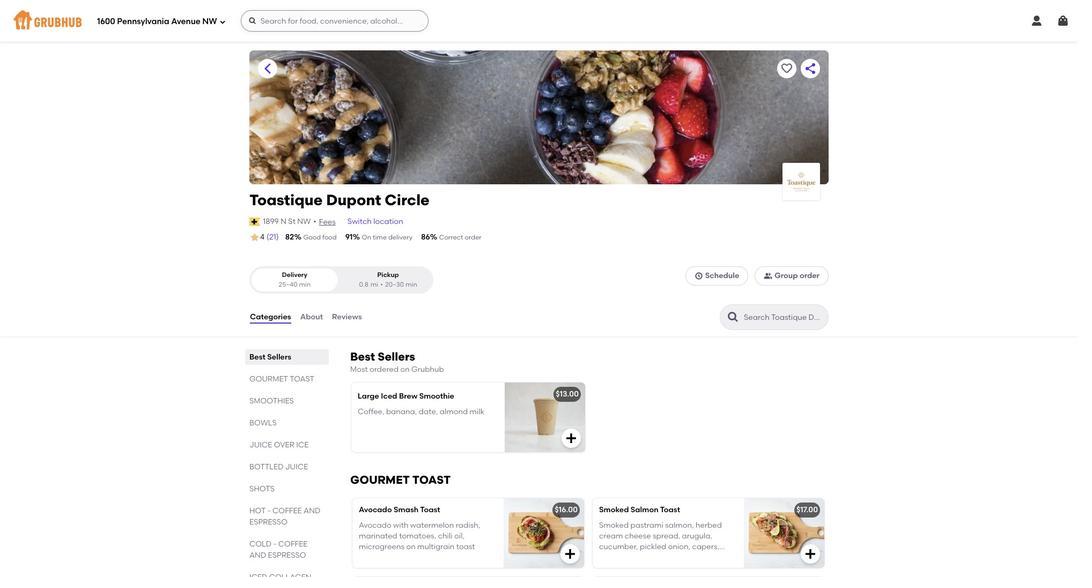 Task type: vqa. For each thing, say whether or not it's contained in the screenshot.
BOTTLED JUICE
yes



Task type: locate. For each thing, give the bounding box(es) containing it.
time
[[373, 234, 387, 241]]

coffee down shots tab on the left of page
[[273, 507, 302, 516]]

radish,
[[456, 521, 480, 530]]

bowls tab
[[249, 418, 325, 429]]

0 vertical spatial gourmet
[[249, 375, 288, 384]]

order inside button
[[800, 271, 820, 281]]

0 vertical spatial gourmet toast
[[249, 375, 314, 384]]

1 horizontal spatial toast
[[660, 506, 680, 515]]

correct
[[439, 234, 463, 241]]

smoked inside smoked pastrami salmon, herbed cream cheese spread, arugula, cucumber, pickled onion, capers, toasty seasoning, microgreens, lemon wedge on sourdough toast
[[599, 521, 629, 530]]

good food
[[303, 234, 337, 241]]

1 horizontal spatial sellers
[[378, 350, 415, 364]]

2 min from the left
[[406, 281, 417, 288]]

0 horizontal spatial toast
[[456, 543, 475, 552]]

best for best sellers most ordered on grubhub
[[350, 350, 375, 364]]

- right hot
[[268, 507, 271, 516]]

coffee inside the cold - coffee and espresso
[[278, 540, 308, 549]]

espresso down "cold"
[[268, 551, 306, 561]]

(21)
[[267, 233, 279, 242]]

order right correct
[[465, 234, 482, 241]]

espresso for hot
[[249, 518, 288, 527]]

cream
[[599, 532, 623, 541]]

espresso inside hot - coffee and espresso
[[249, 518, 288, 527]]

juice down ice
[[285, 463, 308, 472]]

1 vertical spatial on
[[406, 543, 416, 552]]

tab
[[249, 572, 325, 578]]

banana,
[[386, 407, 417, 417]]

juice down bowls on the left bottom
[[249, 441, 272, 450]]

and
[[304, 507, 320, 516], [249, 551, 266, 561]]

location
[[373, 217, 403, 226]]

0 vertical spatial toast
[[456, 543, 475, 552]]

with
[[393, 521, 408, 530]]

toast
[[420, 506, 440, 515], [660, 506, 680, 515]]

svg image
[[1030, 14, 1043, 27], [219, 19, 226, 25], [564, 548, 577, 561]]

smoothie
[[419, 392, 454, 401]]

2 toast from the left
[[660, 506, 680, 515]]

1 vertical spatial espresso
[[268, 551, 306, 561]]

toast inside smoked pastrami salmon, herbed cream cheese spread, arugula, cucumber, pickled onion, capers, toasty seasoning, microgreens, lemon wedge on sourdough toast
[[702, 565, 721, 574]]

avocado inside avocado with watermelon radish, marinated tomatoes, chili oil, microgreens on multigrain toast
[[359, 521, 391, 530]]

20–30
[[385, 281, 404, 288]]

reviews
[[332, 313, 362, 322]]

0 horizontal spatial •
[[313, 217, 316, 226]]

0 horizontal spatial toast
[[290, 375, 314, 384]]

0 vertical spatial and
[[304, 507, 320, 516]]

1 horizontal spatial -
[[273, 540, 277, 549]]

and inside hot - coffee and espresso
[[304, 507, 320, 516]]

1600 pennsylvania avenue nw
[[97, 16, 217, 26]]

toastique dupont circle
[[249, 191, 430, 209]]

0 horizontal spatial best
[[249, 353, 265, 362]]

gourmet down best sellers
[[249, 375, 288, 384]]

1 horizontal spatial nw
[[297, 217, 311, 226]]

1899 n st nw
[[263, 217, 311, 226]]

tomatoes,
[[399, 532, 436, 541]]

1 vertical spatial coffee
[[278, 540, 308, 549]]

bottled juice
[[249, 463, 308, 472]]

0 vertical spatial coffee
[[273, 507, 302, 516]]

toast up watermelon on the bottom left
[[420, 506, 440, 515]]

toast
[[290, 375, 314, 384], [412, 474, 451, 487]]

0 vertical spatial smoked
[[599, 506, 629, 515]]

oil,
[[454, 532, 465, 541]]

toast
[[456, 543, 475, 552], [702, 565, 721, 574]]

smoked pastrami salmon, herbed cream cheese spread, arugula, cucumber, pickled onion, capers, toasty seasoning, microgreens, lemon wedge on sourdough toast
[[599, 521, 722, 574]]

• right mi
[[380, 281, 383, 288]]

- for hot
[[268, 507, 271, 516]]

espresso down hot
[[249, 518, 288, 527]]

on inside avocado with watermelon radish, marinated tomatoes, chili oil, microgreens on multigrain toast
[[406, 543, 416, 552]]

1 vertical spatial and
[[249, 551, 266, 561]]

avocado smash toast
[[359, 506, 440, 515]]

on down "seasoning,"
[[650, 565, 660, 574]]

min inside pickup 0.8 mi • 20–30 min
[[406, 281, 417, 288]]

juice inside bottled juice tab
[[285, 463, 308, 472]]

juice over ice
[[249, 441, 309, 450]]

0 horizontal spatial juice
[[249, 441, 272, 450]]

coffee inside hot - coffee and espresso
[[273, 507, 302, 516]]

2 avocado from the top
[[359, 521, 391, 530]]

microgreens,
[[664, 554, 712, 563]]

smoked for smoked pastrami salmon, herbed cream cheese spread, arugula, cucumber, pickled onion, capers, toasty seasoning, microgreens, lemon wedge on sourdough toast
[[599, 521, 629, 530]]

and down shots tab on the left of page
[[304, 507, 320, 516]]

bottled juice tab
[[249, 462, 325, 473]]

0 vertical spatial on
[[400, 365, 410, 374]]

•
[[313, 217, 316, 226], [380, 281, 383, 288]]

on right ordered
[[400, 365, 410, 374]]

1 horizontal spatial •
[[380, 281, 383, 288]]

1 vertical spatial -
[[273, 540, 277, 549]]

1 avocado from the top
[[359, 506, 392, 515]]

fees
[[319, 218, 336, 227]]

milk
[[470, 407, 484, 417]]

toast down the best sellers tab
[[290, 375, 314, 384]]

1 horizontal spatial and
[[304, 507, 320, 516]]

sellers up ordered
[[378, 350, 415, 364]]

1 horizontal spatial order
[[800, 271, 820, 281]]

0 horizontal spatial min
[[299, 281, 311, 288]]

date,
[[419, 407, 438, 417]]

0 horizontal spatial nw
[[202, 16, 217, 26]]

toast for smoked salmon toast
[[660, 506, 680, 515]]

toast up smash
[[412, 474, 451, 487]]

categories button
[[249, 298, 292, 337]]

sellers for best sellers
[[267, 353, 291, 362]]

avocado for avocado with watermelon radish, marinated tomatoes, chili oil, microgreens on multigrain toast
[[359, 521, 391, 530]]

smoked
[[599, 506, 629, 515], [599, 521, 629, 530]]

1 smoked from the top
[[599, 506, 629, 515]]

$16.00
[[555, 506, 578, 515]]

avocado smash toast image
[[504, 499, 584, 569]]

best inside best sellers most ordered on grubhub
[[350, 350, 375, 364]]

0 vertical spatial espresso
[[249, 518, 288, 527]]

- inside hot - coffee and espresso
[[268, 507, 271, 516]]

1 vertical spatial juice
[[285, 463, 308, 472]]

gourmet up avocado smash toast
[[350, 474, 410, 487]]

2 horizontal spatial svg image
[[1030, 14, 1043, 27]]

0 horizontal spatial gourmet
[[249, 375, 288, 384]]

spread,
[[653, 532, 680, 541]]

gourmet toast
[[249, 375, 314, 384], [350, 474, 451, 487]]

0 horizontal spatial and
[[249, 551, 266, 561]]

min inside delivery 25–40 min
[[299, 281, 311, 288]]

2 smoked from the top
[[599, 521, 629, 530]]

1 vertical spatial nw
[[297, 217, 311, 226]]

toast down "capers,"
[[702, 565, 721, 574]]

sellers up gourmet toast tab
[[267, 353, 291, 362]]

- inside the cold - coffee and espresso
[[273, 540, 277, 549]]

Search for food, convenience, alcohol... search field
[[241, 10, 428, 32]]

espresso
[[249, 518, 288, 527], [268, 551, 306, 561]]

and for hot - coffee and espresso
[[304, 507, 320, 516]]

0 horizontal spatial -
[[268, 507, 271, 516]]

0 vertical spatial •
[[313, 217, 316, 226]]

schedule button
[[685, 267, 748, 286]]

1 horizontal spatial toast
[[702, 565, 721, 574]]

smoked salmon toast image
[[744, 499, 824, 569]]

0 horizontal spatial toast
[[420, 506, 440, 515]]

ordered
[[370, 365, 399, 374]]

coffee
[[273, 507, 302, 516], [278, 540, 308, 549]]

0 horizontal spatial gourmet toast
[[249, 375, 314, 384]]

0 horizontal spatial order
[[465, 234, 482, 241]]

large
[[358, 392, 379, 401]]

iced
[[381, 392, 397, 401]]

-
[[268, 507, 271, 516], [273, 540, 277, 549]]

and down "cold"
[[249, 551, 266, 561]]

shots
[[249, 485, 275, 494]]

on
[[400, 365, 410, 374], [406, 543, 416, 552], [650, 565, 660, 574]]

pennsylvania
[[117, 16, 169, 26]]

best up gourmet toast tab
[[249, 353, 265, 362]]

mi
[[371, 281, 378, 288]]

on down tomatoes,
[[406, 543, 416, 552]]

best
[[350, 350, 375, 364], [249, 353, 265, 362]]

gourmet inside tab
[[249, 375, 288, 384]]

1 vertical spatial gourmet toast
[[350, 474, 451, 487]]

nw for 1600 pennsylvania avenue nw
[[202, 16, 217, 26]]

group
[[775, 271, 798, 281]]

1899
[[263, 217, 279, 226]]

star icon image
[[249, 232, 260, 243]]

1 horizontal spatial toast
[[412, 474, 451, 487]]

1 toast from the left
[[420, 506, 440, 515]]

0 vertical spatial juice
[[249, 441, 272, 450]]

min
[[299, 281, 311, 288], [406, 281, 417, 288]]

sellers
[[378, 350, 415, 364], [267, 353, 291, 362]]

1 min from the left
[[299, 281, 311, 288]]

1899 n st nw button
[[262, 216, 311, 228]]

- right "cold"
[[273, 540, 277, 549]]

nw right the 'st'
[[297, 217, 311, 226]]

sellers inside best sellers most ordered on grubhub
[[378, 350, 415, 364]]

gourmet toast up smoothies tab
[[249, 375, 314, 384]]

best up most
[[350, 350, 375, 364]]

toastique
[[249, 191, 323, 209]]

0 vertical spatial avocado
[[359, 506, 392, 515]]

herbed
[[696, 521, 722, 530]]

cold - coffee and espresso
[[249, 540, 308, 561]]

• fees
[[313, 217, 336, 227]]

order right group
[[800, 271, 820, 281]]

toast up salmon,
[[660, 506, 680, 515]]

• left fees
[[313, 217, 316, 226]]

coffee down hot - coffee and espresso tab
[[278, 540, 308, 549]]

fees button
[[318, 217, 336, 229]]

- for cold
[[273, 540, 277, 549]]

1 horizontal spatial juice
[[285, 463, 308, 472]]

grubhub
[[411, 365, 444, 374]]

0 vertical spatial nw
[[202, 16, 217, 26]]

nw right avenue
[[202, 16, 217, 26]]

1 vertical spatial •
[[380, 281, 383, 288]]

sellers inside tab
[[267, 353, 291, 362]]

1 vertical spatial smoked
[[599, 521, 629, 530]]

best inside tab
[[249, 353, 265, 362]]

min right 20–30
[[406, 281, 417, 288]]

hot
[[249, 507, 266, 516]]

1 vertical spatial order
[[800, 271, 820, 281]]

smoked salmon toast
[[599, 506, 680, 515]]

1 horizontal spatial min
[[406, 281, 417, 288]]

save this restaurant button
[[777, 59, 797, 78]]

juice
[[249, 441, 272, 450], [285, 463, 308, 472]]

espresso inside the cold - coffee and espresso
[[268, 551, 306, 561]]

0 horizontal spatial sellers
[[267, 353, 291, 362]]

1600
[[97, 16, 115, 26]]

toast down oil,
[[456, 543, 475, 552]]

1 vertical spatial toast
[[702, 565, 721, 574]]

min down delivery
[[299, 281, 311, 288]]

and inside the cold - coffee and espresso
[[249, 551, 266, 561]]

1 vertical spatial toast
[[412, 474, 451, 487]]

$17.00
[[797, 506, 818, 515]]

svg image
[[1057, 14, 1070, 27], [248, 17, 257, 25], [694, 272, 703, 281], [565, 433, 578, 445], [804, 548, 817, 561]]

gourmet toast up avocado smash toast
[[350, 474, 451, 487]]

2 vertical spatial on
[[650, 565, 660, 574]]

schedule
[[705, 271, 739, 281]]

nw inside "button"
[[297, 217, 311, 226]]

st
[[288, 217, 296, 226]]

sourdough
[[661, 565, 700, 574]]

delivery
[[388, 234, 413, 241]]

0 vertical spatial order
[[465, 234, 482, 241]]

option group
[[249, 267, 433, 294]]

1 vertical spatial avocado
[[359, 521, 391, 530]]

0 vertical spatial toast
[[290, 375, 314, 384]]

1 horizontal spatial best
[[350, 350, 375, 364]]

1 horizontal spatial gourmet
[[350, 474, 410, 487]]

0 vertical spatial -
[[268, 507, 271, 516]]

pickup 0.8 mi • 20–30 min
[[359, 272, 417, 288]]

toast inside avocado with watermelon radish, marinated tomatoes, chili oil, microgreens on multigrain toast
[[456, 543, 475, 552]]

nw
[[202, 16, 217, 26], [297, 217, 311, 226]]

toastique dupont circle logo image
[[783, 167, 820, 196]]

smoothies tab
[[249, 396, 325, 407]]

nw inside main navigation navigation
[[202, 16, 217, 26]]

order
[[465, 234, 482, 241], [800, 271, 820, 281]]



Task type: describe. For each thing, give the bounding box(es) containing it.
cheese
[[625, 532, 651, 541]]

• inside pickup 0.8 mi • 20–30 min
[[380, 281, 383, 288]]

group order
[[775, 271, 820, 281]]

capers,
[[692, 543, 719, 552]]

on time delivery
[[362, 234, 413, 241]]

and for cold - coffee and espresso
[[249, 551, 266, 561]]

multigrain
[[417, 543, 455, 552]]

about button
[[300, 298, 324, 337]]

delivery 25–40 min
[[279, 272, 311, 288]]

on inside best sellers most ordered on grubhub
[[400, 365, 410, 374]]

4
[[260, 233, 264, 242]]

25–40
[[279, 281, 297, 288]]

most
[[350, 365, 368, 374]]

pickled
[[640, 543, 666, 552]]

smoked for smoked salmon toast
[[599, 506, 629, 515]]

on inside smoked pastrami salmon, herbed cream cheese spread, arugula, cucumber, pickled onion, capers, toasty seasoning, microgreens, lemon wedge on sourdough toast
[[650, 565, 660, 574]]

bottled
[[249, 463, 284, 472]]

espresso for cold
[[268, 551, 306, 561]]

option group containing delivery 25–40 min
[[249, 267, 433, 294]]

best sellers tab
[[249, 352, 325, 363]]

pickup
[[377, 272, 399, 279]]

shots tab
[[249, 484, 325, 495]]

gourmet toast inside tab
[[249, 375, 314, 384]]

best for best sellers
[[249, 353, 265, 362]]

search icon image
[[727, 311, 740, 324]]

juice inside juice over ice tab
[[249, 441, 272, 450]]

n
[[281, 217, 286, 226]]

people icon image
[[764, 272, 773, 281]]

best sellers most ordered on grubhub
[[350, 350, 444, 374]]

$13.00
[[556, 390, 579, 399]]

subscription pass image
[[249, 218, 260, 226]]

switch
[[347, 217, 372, 226]]

sellers for best sellers most ordered on grubhub
[[378, 350, 415, 364]]

cold - coffee and espresso tab
[[249, 539, 325, 562]]

good
[[303, 234, 321, 241]]

reviews button
[[332, 298, 363, 337]]

coffee for cold
[[278, 540, 308, 549]]

smoothies
[[249, 397, 294, 406]]

91
[[345, 233, 353, 242]]

0.8
[[359, 281, 368, 288]]

switch location button
[[347, 216, 404, 228]]

coffee, banana, date, almond milk
[[358, 407, 484, 417]]

1 vertical spatial gourmet
[[350, 474, 410, 487]]

Search Toastique Dupont Circle search field
[[743, 313, 825, 323]]

order for group order
[[800, 271, 820, 281]]

chili
[[438, 532, 453, 541]]

order for correct order
[[465, 234, 482, 241]]

switch location
[[347, 217, 403, 226]]

smash
[[394, 506, 419, 515]]

dupont
[[326, 191, 381, 209]]

correct order
[[439, 234, 482, 241]]

toast inside tab
[[290, 375, 314, 384]]

salmon,
[[665, 521, 694, 530]]

over
[[274, 441, 294, 450]]

1 horizontal spatial svg image
[[564, 548, 577, 561]]

marinated
[[359, 532, 397, 541]]

best sellers
[[249, 353, 291, 362]]

hot - coffee and espresso
[[249, 507, 320, 527]]

circle
[[385, 191, 430, 209]]

1 horizontal spatial gourmet toast
[[350, 474, 451, 487]]

almond
[[440, 407, 468, 417]]

toast for avocado smash toast
[[420, 506, 440, 515]]

bowls
[[249, 419, 277, 428]]

hot - coffee and espresso tab
[[249, 506, 325, 528]]

juice over ice tab
[[249, 440, 325, 451]]

cold
[[249, 540, 272, 549]]

wedge
[[624, 565, 649, 574]]

on
[[362, 234, 371, 241]]

pastrami
[[631, 521, 663, 530]]

coffee for hot
[[273, 507, 302, 516]]

0 horizontal spatial svg image
[[219, 19, 226, 25]]

nw for 1899 n st nw
[[297, 217, 311, 226]]

avenue
[[171, 16, 200, 26]]

svg image inside 'schedule' button
[[694, 272, 703, 281]]

group order button
[[755, 267, 829, 286]]

gourmet toast tab
[[249, 374, 325, 385]]

watermelon
[[410, 521, 454, 530]]

toasty
[[599, 554, 622, 563]]

avocado with watermelon radish, marinated tomatoes, chili oil, microgreens on multigrain toast
[[359, 521, 480, 552]]

caret left icon image
[[261, 62, 274, 75]]

large iced brew smoothie image
[[505, 383, 585, 453]]

large iced brew smoothie
[[358, 392, 454, 401]]

delivery
[[282, 272, 307, 279]]

seasoning,
[[624, 554, 663, 563]]

share icon image
[[804, 62, 817, 75]]

• inside • fees
[[313, 217, 316, 226]]

cucumber,
[[599, 543, 638, 552]]

salmon
[[631, 506, 659, 515]]

microgreens
[[359, 543, 405, 552]]

save this restaurant image
[[780, 62, 793, 75]]

lemon
[[599, 565, 622, 574]]

brew
[[399, 392, 418, 401]]

about
[[300, 313, 323, 322]]

onion,
[[668, 543, 690, 552]]

avocado for avocado smash toast
[[359, 506, 392, 515]]

main navigation navigation
[[0, 0, 1078, 42]]

ice
[[296, 441, 309, 450]]



